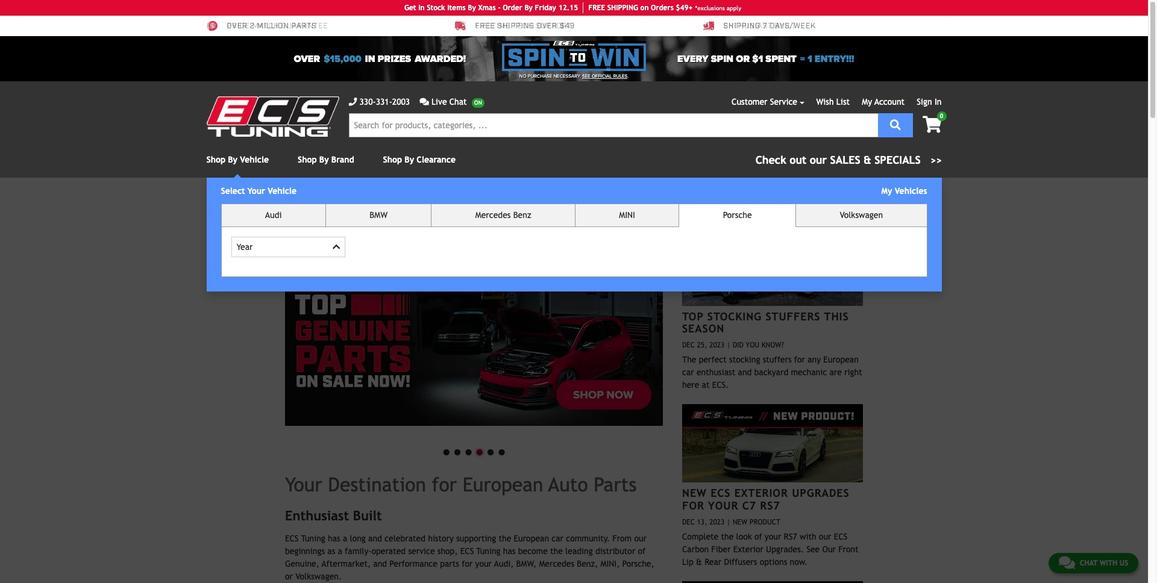 Task type: locate. For each thing, give the bounding box(es) containing it.
by left brand
[[319, 155, 329, 165]]

the
[[721, 532, 734, 542], [499, 534, 511, 544], [550, 547, 563, 556]]

your up enthusiast built
[[285, 473, 322, 496]]

dec
[[682, 341, 695, 350], [682, 518, 695, 527]]

new up look
[[733, 518, 747, 527]]

1 horizontal spatial mercedes
[[539, 559, 574, 569]]

c7
[[742, 499, 756, 512]]

0 horizontal spatial for
[[432, 473, 457, 496]]

2 | from the top
[[727, 518, 731, 527]]

tuning
[[301, 534, 325, 544], [476, 547, 501, 556]]

car
[[682, 368, 694, 377], [552, 534, 563, 544]]

•
[[441, 439, 452, 463], [452, 439, 463, 463], [463, 439, 474, 463], [474, 439, 485, 463], [485, 439, 496, 463], [496, 439, 507, 463]]

1 vertical spatial car
[[552, 534, 563, 544]]

the left leading
[[550, 547, 563, 556]]

chat with us
[[1080, 559, 1128, 568]]

0 link
[[913, 111, 946, 134]]

0 vertical spatial parts
[[291, 22, 317, 31]]

shop for shop by clearance
[[383, 155, 402, 165]]

0 horizontal spatial car
[[552, 534, 563, 544]]

1 vertical spatial parts
[[440, 559, 459, 569]]

1 vertical spatial your
[[285, 473, 322, 496]]

mercedes left benz
[[475, 210, 511, 220]]

the
[[682, 355, 696, 365]]

2 horizontal spatial the
[[721, 532, 734, 542]]

by for shop by clearance
[[405, 155, 414, 165]]

in right get
[[418, 4, 425, 12]]

2023 inside dec 25, 2023 | did you know? the perfect stocking stuffers for any european car enthusiast and backyard mechanic are right here at ecs.
[[709, 341, 725, 350]]

0 horizontal spatial of
[[638, 547, 646, 556]]

my left account
[[862, 97, 872, 107]]

vehicle up select your vehicle
[[240, 155, 269, 165]]

your left "audi,"
[[475, 559, 492, 569]]

0 vertical spatial your
[[765, 532, 781, 542]]

your
[[765, 532, 781, 542], [475, 559, 492, 569]]

lifetime
[[475, 22, 511, 31]]

by up select on the left
[[228, 155, 237, 165]]

& right sales
[[864, 154, 871, 166]]

aftermarket,
[[322, 559, 371, 569]]

2 2023 from the top
[[709, 518, 725, 527]]

1 2023 from the top
[[709, 341, 725, 350]]

your inside new ecs exterior upgrades for your c7 rs7
[[708, 499, 738, 512]]

1 vertical spatial 2023
[[709, 518, 725, 527]]

1 vertical spatial for
[[432, 473, 457, 496]]

a right "as" at the bottom of page
[[338, 547, 342, 556]]

1 horizontal spatial my
[[881, 186, 892, 196]]

in right sign
[[935, 97, 942, 107]]

1 horizontal spatial enthusiast
[[723, 22, 772, 31]]

1 | from the top
[[727, 341, 731, 350]]

entry!!!
[[815, 53, 854, 65]]

1 vertical spatial vehicle
[[268, 186, 297, 196]]

shop left brand
[[298, 155, 317, 165]]

year
[[237, 242, 253, 252]]

ecs inside new ecs exterior upgrades for your c7 rs7
[[711, 487, 731, 500]]

for down supporting
[[462, 559, 473, 569]]

330-331-2003
[[359, 97, 410, 107]]

ecs tuning image
[[206, 96, 339, 137]]

1 vertical spatial your
[[475, 559, 492, 569]]

volkswagen.
[[295, 572, 342, 582]]

mercedes
[[475, 210, 511, 220], [539, 559, 574, 569]]

0 vertical spatial chat
[[449, 97, 467, 107]]

search image
[[890, 119, 901, 130]]

0 horizontal spatial enthusiast
[[285, 508, 349, 524]]

1 vertical spatial new
[[733, 518, 747, 527]]

0 horizontal spatial my
[[862, 97, 872, 107]]

| inside dec 25, 2023 | did you know? the perfect stocking stuffers for any european car enthusiast and backyard mechanic are right here at ecs.
[[727, 341, 731, 350]]

top
[[682, 310, 704, 323]]

comments image
[[420, 98, 429, 106]]

0 horizontal spatial has
[[328, 534, 340, 544]]

see left official
[[582, 74, 591, 79]]

car down the
[[682, 368, 694, 377]]

exterior inside dec 13, 2023 | new product complete the look of your rs7 with our ecs carbon fiber exterior upgrades. see our front lip & rear diffusers options now.
[[733, 545, 763, 554]]

ecs
[[740, 207, 765, 222], [711, 487, 731, 500], [834, 532, 847, 542], [285, 534, 299, 544], [460, 547, 474, 556]]

1 horizontal spatial for
[[462, 559, 473, 569]]

1 vertical spatial and
[[368, 534, 382, 544]]

car left community.
[[552, 534, 563, 544]]

1 vertical spatial rs7
[[784, 532, 797, 542]]

1 vertical spatial or
[[285, 572, 293, 582]]

shop left clearance
[[383, 155, 402, 165]]

fiber
[[711, 545, 731, 554]]

0 horizontal spatial or
[[285, 572, 293, 582]]

shop up select on the left
[[206, 155, 225, 165]]

news
[[769, 207, 805, 222]]

1 horizontal spatial parts
[[440, 559, 459, 569]]

2 vertical spatial and
[[373, 559, 387, 569]]

live chat
[[431, 97, 467, 107]]

your destination for european auto parts
[[285, 473, 637, 496]]

any
[[808, 355, 821, 365]]

1 shop from the left
[[206, 155, 225, 165]]

of inside dec 13, 2023 | new product complete the look of your rs7 with our ecs carbon fiber exterior upgrades. see our front lip & rear diffusers options now.
[[754, 532, 762, 542]]

1 horizontal spatial rs7
[[784, 532, 797, 542]]

0 horizontal spatial your
[[247, 186, 265, 196]]

benz,
[[577, 559, 598, 569]]

see
[[582, 74, 591, 79], [806, 545, 820, 554]]

0 vertical spatial european
[[823, 355, 859, 365]]

dec inside dec 25, 2023 | did you know? the perfect stocking stuffers for any european car enthusiast and backyard mechanic are right here at ecs.
[[682, 341, 695, 350]]

| right 13,
[[727, 518, 731, 527]]

ecs down supporting
[[460, 547, 474, 556]]

3 shop from the left
[[383, 155, 402, 165]]

1 dec from the top
[[682, 341, 695, 350]]

1 vertical spatial with
[[1100, 559, 1117, 568]]

1 horizontal spatial chat
[[1080, 559, 1097, 568]]

shop for shop by vehicle
[[206, 155, 225, 165]]

1 vertical spatial over
[[294, 53, 320, 65]]

1 vertical spatial a
[[338, 547, 342, 556]]

0 vertical spatial in
[[418, 4, 425, 12]]

as
[[327, 547, 335, 556]]

european up the become
[[514, 534, 549, 544]]

ecs up front
[[834, 532, 847, 542]]

order
[[503, 4, 522, 12]]

dec left 13,
[[682, 518, 695, 527]]

by
[[468, 4, 476, 12], [525, 4, 533, 12], [228, 155, 237, 165], [319, 155, 329, 165], [405, 155, 414, 165]]

your left "c7" at bottom
[[708, 499, 738, 512]]

tuning up beginnings
[[301, 534, 325, 544]]

my vehicles link
[[881, 186, 927, 196]]

1 horizontal spatial in
[[935, 97, 942, 107]]

0 vertical spatial of
[[754, 532, 762, 542]]

1 horizontal spatial of
[[754, 532, 762, 542]]

a left long
[[343, 534, 347, 544]]

parts down shop,
[[440, 559, 459, 569]]

shop for shop by brand
[[298, 155, 317, 165]]

shop by vehicle link
[[206, 155, 269, 165]]

0 vertical spatial car
[[682, 368, 694, 377]]

dec inside dec 13, 2023 | new product complete the look of your rs7 with our ecs carbon fiber exterior upgrades. see our front lip & rear diffusers options now.
[[682, 518, 695, 527]]

european
[[823, 355, 859, 365], [463, 473, 543, 496], [514, 534, 549, 544]]

on
[[640, 4, 649, 12]]

and down 'stocking' at the right bottom of page
[[738, 368, 752, 377]]

2 horizontal spatial your
[[708, 499, 738, 512]]

by left the xmas
[[468, 4, 476, 12]]

in
[[365, 53, 375, 65]]

european up are
[[823, 355, 859, 365]]

0 vertical spatial new
[[682, 487, 707, 500]]

for left any
[[794, 355, 805, 365]]

built
[[775, 22, 796, 31]]

this
[[824, 310, 849, 323]]

2023 right 25,
[[709, 341, 725, 350]]

2 horizontal spatial shop
[[383, 155, 402, 165]]

0 horizontal spatial shop
[[206, 155, 225, 165]]

2 vertical spatial your
[[708, 499, 738, 512]]

and down operated on the left bottom of the page
[[373, 559, 387, 569]]

0 vertical spatial with
[[800, 532, 816, 542]]

5 • from the left
[[485, 439, 496, 463]]

by left clearance
[[405, 155, 414, 165]]

2023 inside dec 13, 2023 | new product complete the look of your rs7 with our ecs carbon fiber exterior upgrades. see our front lip & rear diffusers options now.
[[709, 518, 725, 527]]

sign
[[917, 97, 932, 107]]

0 vertical spatial or
[[736, 53, 750, 65]]

of up porsche,
[[638, 547, 646, 556]]

with up the upgrades.
[[800, 532, 816, 542]]

rs7 up product
[[760, 499, 780, 512]]

our up our
[[819, 532, 831, 542]]

1 vertical spatial my
[[881, 186, 892, 196]]

1 vertical spatial enthusiast
[[285, 508, 349, 524]]

upgrades
[[792, 487, 849, 500]]

shop
[[206, 155, 225, 165], [298, 155, 317, 165], [383, 155, 402, 165]]

*exclusions apply link
[[695, 3, 741, 12]]

ecs tuning 'spin to win' contest logo image
[[502, 41, 646, 71]]

tuning down supporting
[[476, 547, 501, 556]]

& right lip
[[696, 557, 702, 567]]

2 shop from the left
[[298, 155, 317, 165]]

items
[[447, 4, 466, 12]]

celebrated
[[385, 534, 425, 544]]

1 vertical spatial see
[[806, 545, 820, 554]]

0 horizontal spatial a
[[338, 547, 342, 556]]

0 vertical spatial over
[[227, 22, 248, 31]]

0 horizontal spatial &
[[696, 557, 702, 567]]

vehicle
[[240, 155, 269, 165], [268, 186, 297, 196]]

or down genuine,
[[285, 572, 293, 582]]

0 horizontal spatial parts
[[291, 22, 317, 31]]

a
[[343, 534, 347, 544], [338, 547, 342, 556]]

or inside ecs tuning has a long and celebrated history supporting the european car community. from our beginnings as a family-operated service shop, ecs tuning has become the leading distributor of genuine, aftermarket, and performance parts for your audi, bmw, mercedes benz, mini, porsche, or volkswagen.
[[285, 572, 293, 582]]

distributor
[[595, 547, 635, 556]]

and right long
[[368, 534, 382, 544]]

0 horizontal spatial new
[[682, 487, 707, 500]]

0 horizontal spatial our
[[634, 534, 647, 544]]

over left 2
[[227, 22, 248, 31]]

0 horizontal spatial chat
[[449, 97, 467, 107]]

0 horizontal spatial rs7
[[760, 499, 780, 512]]

new ecs b9 rs5 3.0t valved exhaust system image
[[682, 581, 863, 583]]

dec 13, 2023 | new product complete the look of your rs7 with our ecs carbon fiber exterior upgrades. see our front lip & rear diffusers options now.
[[682, 518, 859, 567]]

price match guarantee
[[227, 22, 328, 31]]

every spin or $1 spent = 1 entry!!!
[[677, 53, 854, 65]]

2 vertical spatial european
[[514, 534, 549, 544]]

my account link
[[862, 97, 905, 107]]

your down product
[[765, 532, 781, 542]]

ecs right for at the bottom right
[[711, 487, 731, 500]]

prizes
[[378, 53, 411, 65]]

1 vertical spatial of
[[638, 547, 646, 556]]

dec left 25,
[[682, 341, 695, 350]]

2 horizontal spatial for
[[794, 355, 805, 365]]

has up "audi,"
[[503, 547, 516, 556]]

the up fiber
[[721, 532, 734, 542]]

wish
[[816, 97, 834, 107]]

1 horizontal spatial see
[[806, 545, 820, 554]]

1 horizontal spatial with
[[1100, 559, 1117, 568]]

0 vertical spatial mercedes
[[475, 210, 511, 220]]

volkswagen
[[840, 210, 883, 220]]

vehicle for shop by vehicle
[[240, 155, 269, 165]]

has
[[328, 534, 340, 544], [503, 547, 516, 556]]

european down • • • • • •
[[463, 473, 543, 496]]

or
[[736, 53, 750, 65], [285, 572, 293, 582]]

1 vertical spatial |
[[727, 518, 731, 527]]

no
[[519, 74, 526, 79]]

car inside dec 25, 2023 | did you know? the perfect stocking stuffers for any european car enthusiast and backyard mechanic are right here at ecs.
[[682, 368, 694, 377]]

0 vertical spatial rs7
[[760, 499, 780, 512]]

=
[[800, 53, 805, 65]]

no purchase necessary. see official rules .
[[519, 74, 629, 79]]

carbon
[[682, 545, 709, 554]]

of right look
[[754, 532, 762, 542]]

0 vertical spatial see
[[582, 74, 591, 79]]

2023 right 13,
[[709, 518, 725, 527]]

0 horizontal spatial see
[[582, 74, 591, 79]]

are
[[829, 368, 842, 377]]

upgrades.
[[766, 545, 804, 554]]

0 vertical spatial dec
[[682, 341, 695, 350]]

0 vertical spatial enthusiast
[[723, 22, 772, 31]]

mercedes down leading
[[539, 559, 574, 569]]

by for shop by brand
[[319, 155, 329, 165]]

1 vertical spatial mercedes
[[539, 559, 574, 569]]

vehicle for select your vehicle
[[268, 186, 297, 196]]

select your vehicle
[[221, 186, 297, 196]]

6 • from the left
[[496, 439, 507, 463]]

parts right 'million'
[[291, 22, 317, 31]]

2 dec from the top
[[682, 518, 695, 527]]

my
[[862, 97, 872, 107], [881, 186, 892, 196]]

1 vertical spatial tuning
[[476, 547, 501, 556]]

new ecs exterior upgrades for your c7 rs7
[[682, 487, 849, 512]]

for down • • • • • •
[[432, 473, 457, 496]]

million
[[257, 22, 289, 31]]

shopping cart image
[[923, 116, 942, 133]]

0 horizontal spatial your
[[475, 559, 492, 569]]

season
[[682, 322, 724, 335]]

0 horizontal spatial over
[[227, 22, 248, 31]]

330-331-2003 link
[[349, 96, 410, 108]]

1 horizontal spatial new
[[733, 518, 747, 527]]

chat left the us on the right bottom of page
[[1080, 559, 1097, 568]]

| for for
[[727, 518, 731, 527]]

mercedes inside ecs tuning has a long and celebrated history supporting the european car community. from our beginnings as a family-operated service shop, ecs tuning has become the leading distributor of genuine, aftermarket, and performance parts for your audi, bmw, mercedes benz, mini, porsche, or volkswagen.
[[539, 559, 574, 569]]

my left vehicles
[[881, 186, 892, 196]]

exterior down look
[[733, 545, 763, 554]]

1 vertical spatial dec
[[682, 518, 695, 527]]

get
[[404, 4, 416, 12]]

1 horizontal spatial car
[[682, 368, 694, 377]]

2 vertical spatial for
[[462, 559, 473, 569]]

new inside new ecs exterior upgrades for your c7 rs7
[[682, 487, 707, 500]]

has up "as" at the bottom of page
[[328, 534, 340, 544]]

our right from
[[634, 534, 647, 544]]

$49
[[560, 22, 575, 31]]

1 horizontal spatial the
[[550, 547, 563, 556]]

&
[[864, 154, 871, 166], [696, 557, 702, 567]]

exterior up product
[[734, 487, 788, 500]]

| left did at the bottom right of page
[[727, 341, 731, 350]]

phone image
[[349, 98, 357, 106]]

0 vertical spatial exterior
[[734, 487, 788, 500]]

1 vertical spatial in
[[935, 97, 942, 107]]

parts
[[594, 473, 637, 496]]

new ecs exterior upgrades for your c7 rs7 link
[[682, 487, 849, 512]]

1 horizontal spatial shop
[[298, 155, 317, 165]]

stock
[[427, 4, 445, 12]]

1 horizontal spatial over
[[294, 53, 320, 65]]

see left our
[[806, 545, 820, 554]]

0 horizontal spatial in
[[418, 4, 425, 12]]

of
[[754, 532, 762, 542], [638, 547, 646, 556]]

1 vertical spatial exterior
[[733, 545, 763, 554]]

1 horizontal spatial your
[[765, 532, 781, 542]]

or left the $1
[[736, 53, 750, 65]]

spin
[[711, 53, 733, 65]]

customer
[[732, 97, 767, 107]]

0 vertical spatial has
[[328, 534, 340, 544]]

xmas
[[478, 4, 496, 12]]

for
[[682, 499, 704, 512]]

1 horizontal spatial a
[[343, 534, 347, 544]]

| inside dec 13, 2023 | new product complete the look of your rs7 with our ecs carbon fiber exterior upgrades. see our front lip & rear diffusers options now.
[[727, 518, 731, 527]]

0 vertical spatial vehicle
[[240, 155, 269, 165]]

new up 13,
[[682, 487, 707, 500]]

lip
[[682, 557, 694, 567]]

our inside ecs tuning has a long and celebrated history supporting the european car community. from our beginnings as a family-operated service shop, ecs tuning has become the leading distributor of genuine, aftermarket, and performance parts for your audi, bmw, mercedes benz, mini, porsche, or volkswagen.
[[634, 534, 647, 544]]

your
[[247, 186, 265, 196], [285, 473, 322, 496], [708, 499, 738, 512]]

top stocking stuffers this season image
[[682, 228, 863, 306]]

over down guarantee
[[294, 53, 320, 65]]

over for over $15,000 in prizes
[[294, 53, 320, 65]]

price
[[227, 22, 250, 31]]

chat right live
[[449, 97, 467, 107]]

from
[[612, 534, 632, 544]]

with left the us on the right bottom of page
[[1100, 559, 1117, 568]]

1 horizontal spatial our
[[819, 532, 831, 542]]

your right select on the left
[[247, 186, 265, 196]]

rs7 up the upgrades.
[[784, 532, 797, 542]]

your inside ecs tuning has a long and celebrated history supporting the european car community. from our beginnings as a family-operated service shop, ecs tuning has become the leading distributor of genuine, aftermarket, and performance parts for your audi, bmw, mercedes benz, mini, porsche, or volkswagen.
[[475, 559, 492, 569]]

vehicle up audi
[[268, 186, 297, 196]]

the up "audi,"
[[499, 534, 511, 544]]

enthusiast
[[697, 368, 735, 377]]

in for get
[[418, 4, 425, 12]]

0 vertical spatial and
[[738, 368, 752, 377]]

1 vertical spatial chat
[[1080, 559, 1097, 568]]

tab list
[[221, 204, 927, 277]]



Task type: vqa. For each thing, say whether or not it's contained in the screenshot.
2848011
no



Task type: describe. For each thing, give the bounding box(es) containing it.
by for shop by vehicle
[[228, 155, 237, 165]]

*exclusions
[[695, 5, 725, 11]]

did
[[733, 341, 744, 350]]

now.
[[790, 557, 807, 567]]

ecs left news
[[740, 207, 765, 222]]

in for sign
[[935, 97, 942, 107]]

| for season
[[727, 341, 731, 350]]

the inside dec 13, 2023 | new product complete the look of your rs7 with our ecs carbon fiber exterior upgrades. see our front lip & rear diffusers options now.
[[721, 532, 734, 542]]

1
[[808, 53, 812, 65]]

0 vertical spatial a
[[343, 534, 347, 544]]

1 • from the left
[[441, 439, 452, 463]]

price match guarantee link
[[206, 20, 328, 31]]

free
[[588, 4, 605, 12]]

at
[[702, 380, 710, 390]]

sign in
[[917, 97, 942, 107]]

1 horizontal spatial tuning
[[476, 547, 501, 556]]

enthusiast for enthusiast built
[[723, 22, 772, 31]]

your inside dec 13, 2023 | new product complete the look of your rs7 with our ecs carbon fiber exterior upgrades. see our front lip & rear diffusers options now.
[[765, 532, 781, 542]]

list
[[836, 97, 850, 107]]

Search text field
[[349, 113, 878, 137]]

2023 for season
[[709, 341, 725, 350]]

genuine,
[[285, 559, 319, 569]]

1 horizontal spatial your
[[285, 473, 322, 496]]

0 horizontal spatial the
[[499, 534, 511, 544]]

history
[[428, 534, 454, 544]]

3 • from the left
[[463, 439, 474, 463]]

2023 for for
[[709, 518, 725, 527]]

get in stock items by xmas - order by friday 12.15
[[404, 4, 578, 12]]

wish list
[[816, 97, 850, 107]]

every
[[677, 53, 709, 65]]

over $15,000 in prizes
[[294, 53, 411, 65]]

diffusers
[[724, 557, 757, 567]]

complete
[[682, 532, 719, 542]]

rs7 inside new ecs exterior upgrades for your c7 rs7
[[760, 499, 780, 512]]

1 horizontal spatial &
[[864, 154, 871, 166]]

bmw,
[[516, 559, 536, 569]]

0 horizontal spatial mercedes
[[475, 210, 511, 220]]

shop by clearance link
[[383, 155, 456, 165]]

leading
[[565, 547, 593, 556]]

customer service
[[732, 97, 797, 107]]

over 2 million parts link
[[206, 20, 317, 31]]

enthusiast for enthusiast built
[[285, 508, 349, 524]]

customer service button
[[732, 96, 804, 108]]

mini,
[[601, 559, 620, 569]]

vehicles
[[895, 186, 927, 196]]

• • • • • •
[[441, 439, 507, 463]]

free shipping over $49
[[475, 22, 575, 31]]

brand
[[331, 155, 354, 165]]

stuffers
[[763, 355, 792, 365]]

shipping
[[723, 22, 761, 31]]

ecs news
[[740, 207, 805, 222]]

top stocking stuffers this season
[[682, 310, 849, 335]]

ecs up beginnings
[[285, 534, 299, 544]]

audi
[[265, 210, 282, 220]]

our inside dec 13, 2023 | new product complete the look of your rs7 with our ecs carbon fiber exterior upgrades. see our front lip & rear diffusers options now.
[[819, 532, 831, 542]]

view
[[830, 212, 846, 219]]

view all
[[830, 212, 858, 219]]

necessary.
[[553, 74, 581, 79]]

top stocking stuffers this season link
[[682, 310, 849, 335]]

ecs inside dec 13, 2023 | new product complete the look of your rs7 with our ecs carbon fiber exterior upgrades. see our front lip & rear diffusers options now.
[[834, 532, 847, 542]]

you
[[746, 341, 759, 350]]

new ecs exterior upgrades for your c7 rs7 image
[[682, 405, 863, 483]]

by right "order"
[[525, 4, 533, 12]]

4 • from the left
[[474, 439, 485, 463]]

free ship ping on orders $49+ *exclusions apply
[[588, 4, 741, 12]]

0 horizontal spatial tuning
[[301, 534, 325, 544]]

mercedes benz
[[475, 210, 531, 220]]

stocking
[[707, 310, 762, 323]]

audi,
[[494, 559, 514, 569]]

and inside dec 25, 2023 | did you know? the perfect stocking stuffers for any european car enthusiast and backyard mechanic are right here at ecs.
[[738, 368, 752, 377]]

beginnings
[[285, 547, 325, 556]]

shop by brand link
[[298, 155, 354, 165]]

0 vertical spatial your
[[247, 186, 265, 196]]

product
[[750, 518, 780, 527]]

2 • from the left
[[452, 439, 463, 463]]

25,
[[697, 341, 707, 350]]

dec for new ecs exterior upgrades for your c7 rs7
[[682, 518, 695, 527]]

over 2 million parts
[[227, 22, 317, 31]]

tech
[[513, 22, 533, 31]]

& inside dec 13, 2023 | new product complete the look of your rs7 with our ecs carbon fiber exterior upgrades. see our front lip & rear diffusers options now.
[[696, 557, 702, 567]]

my for my account
[[862, 97, 872, 107]]

with inside dec 13, 2023 | new product complete the look of your rs7 with our ecs carbon fiber exterior upgrades. see our front lip & rear diffusers options now.
[[800, 532, 816, 542]]

european inside ecs tuning has a long and celebrated history supporting the european car community. from our beginnings as a family-operated service shop, ecs tuning has become the leading distributor of genuine, aftermarket, and performance parts for your audi, bmw, mercedes benz, mini, porsche, or volkswagen.
[[514, 534, 549, 544]]

friday
[[535, 4, 556, 12]]

sign in link
[[917, 97, 942, 107]]

7
[[763, 22, 767, 31]]

shop by clearance
[[383, 155, 456, 165]]

supporting
[[456, 534, 496, 544]]

dec for top stocking stuffers this season
[[682, 341, 695, 350]]

for inside ecs tuning has a long and celebrated history supporting the european car community. from our beginnings as a family-operated service shop, ecs tuning has become the leading distributor of genuine, aftermarket, and performance parts for your audi, bmw, mercedes benz, mini, porsche, or volkswagen.
[[462, 559, 473, 569]]

parts inside ecs tuning has a long and celebrated history supporting the european car community. from our beginnings as a family-operated service shop, ecs tuning has become the leading distributor of genuine, aftermarket, and performance parts for your audi, bmw, mercedes benz, mini, porsche, or volkswagen.
[[440, 559, 459, 569]]

331-
[[376, 97, 392, 107]]

for inside dec 25, 2023 | did you know? the perfect stocking stuffers for any european car enthusiast and backyard mechanic are right here at ecs.
[[794, 355, 805, 365]]

porsche,
[[622, 559, 654, 569]]

family-
[[345, 547, 371, 556]]

$15,000
[[324, 53, 361, 65]]

european inside dec 25, 2023 | did you know? the perfect stocking stuffers for any european car enthusiast and backyard mechanic are right here at ecs.
[[823, 355, 859, 365]]

auto
[[549, 473, 588, 496]]

see inside dec 13, 2023 | new product complete the look of your rs7 with our ecs carbon fiber exterior upgrades. see our front lip & rear diffusers options now.
[[806, 545, 820, 554]]

spent
[[766, 53, 797, 65]]

my account
[[862, 97, 905, 107]]

exterior inside new ecs exterior upgrades for your c7 rs7
[[734, 487, 788, 500]]

tab list containing audi
[[221, 204, 927, 277]]

look
[[736, 532, 752, 542]]

1 horizontal spatial has
[[503, 547, 516, 556]]

ecs.
[[712, 380, 729, 390]]

1 horizontal spatial or
[[736, 53, 750, 65]]

1 vertical spatial european
[[463, 473, 543, 496]]

rs7 inside dec 13, 2023 | new product complete the look of your rs7 with our ecs carbon fiber exterior upgrades. see our front lip & rear diffusers options now.
[[784, 532, 797, 542]]

0
[[940, 113, 943, 119]]

rules
[[613, 74, 628, 79]]

front
[[838, 545, 859, 554]]

330-
[[359, 97, 376, 107]]

dec 25, 2023 | did you know? the perfect stocking stuffers for any european car enthusiast and backyard mechanic are right here at ecs.
[[682, 341, 862, 390]]

car inside ecs tuning has a long and celebrated history supporting the european car community. from our beginnings as a family-operated service shop, ecs tuning has become the leading distributor of genuine, aftermarket, and performance parts for your audi, bmw, mercedes benz, mini, porsche, or volkswagen.
[[552, 534, 563, 544]]

match
[[252, 22, 279, 31]]

genuine sale image
[[285, 207, 663, 426]]

my for my vehicles
[[881, 186, 892, 196]]

options
[[760, 557, 787, 567]]

lifetime tech support link
[[455, 20, 572, 31]]

over for over 2 million parts
[[227, 22, 248, 31]]

orders
[[651, 4, 674, 12]]

2003
[[392, 97, 410, 107]]

new inside dec 13, 2023 | new product complete the look of your rs7 with our ecs carbon fiber exterior upgrades. see our front lip & rear diffusers options now.
[[733, 518, 747, 527]]

rear
[[705, 557, 721, 567]]

built
[[353, 508, 382, 524]]

shop by brand
[[298, 155, 354, 165]]

of inside ecs tuning has a long and celebrated history supporting the european car community. from our beginnings as a family-operated service shop, ecs tuning has become the leading distributor of genuine, aftermarket, and performance parts for your audi, bmw, mercedes benz, mini, porsche, or volkswagen.
[[638, 547, 646, 556]]



